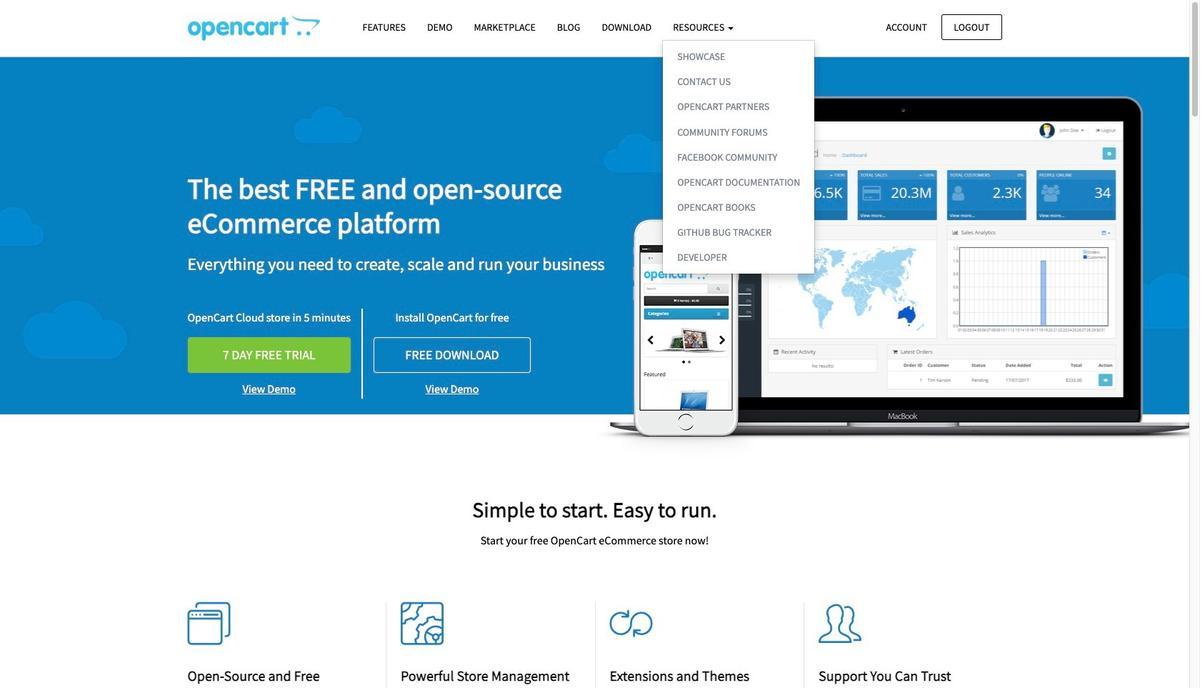 Task type: locate. For each thing, give the bounding box(es) containing it.
opencart - open source shopping cart solution image
[[188, 15, 320, 41]]



Task type: vqa. For each thing, say whether or not it's contained in the screenshot.
bottommost Policy
no



